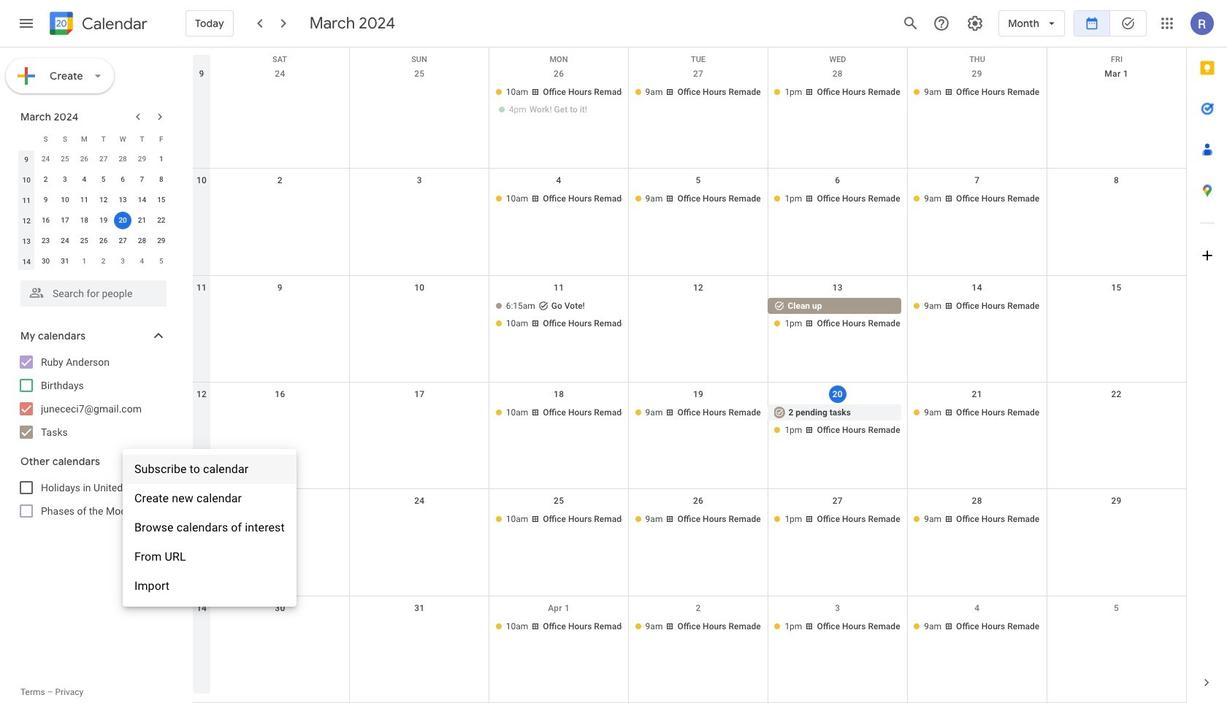 Task type: locate. For each thing, give the bounding box(es) containing it.
february 26 element
[[75, 151, 93, 168]]

february 25 element
[[56, 151, 74, 168]]

april 1 element
[[75, 253, 93, 270]]

april 5 element
[[153, 253, 170, 270]]

row
[[193, 47, 1187, 69], [193, 62, 1187, 169], [17, 129, 171, 149], [17, 149, 171, 170], [193, 169, 1187, 276], [17, 170, 171, 190], [17, 190, 171, 210], [17, 210, 171, 231], [17, 231, 171, 251], [17, 251, 171, 272], [193, 276, 1187, 383], [193, 383, 1187, 490], [193, 490, 1187, 597], [193, 597, 1187, 704]]

20, today element
[[114, 212, 132, 229]]

add calendars. menu
[[123, 449, 296, 607]]

29 element
[[153, 232, 170, 250]]

22 element
[[153, 212, 170, 229]]

february 29 element
[[133, 151, 151, 168]]

5 element
[[95, 171, 112, 189]]

column header
[[17, 129, 36, 149]]

heading inside calendar "element"
[[79, 15, 148, 33]]

tab list
[[1187, 47, 1228, 663]]

12 element
[[95, 191, 112, 209]]

9 element
[[37, 191, 54, 209]]

column header inside march 2024 grid
[[17, 129, 36, 149]]

27 element
[[114, 232, 132, 250]]

10 element
[[56, 191, 74, 209]]

Search for people text field
[[29, 281, 158, 307]]

heading
[[79, 15, 148, 33]]

31 element
[[56, 253, 74, 270]]

30 element
[[37, 253, 54, 270]]

14 element
[[133, 191, 151, 209]]

grid
[[193, 47, 1187, 704]]

row group
[[17, 149, 171, 272]]

7 element
[[133, 171, 151, 189]]

2 element
[[37, 171, 54, 189]]

None search field
[[0, 275, 181, 307]]

cell inside march 2024 grid
[[113, 210, 132, 231]]

cell
[[210, 84, 350, 119], [350, 84, 489, 119], [489, 84, 629, 119], [1047, 84, 1187, 119], [210, 191, 350, 208], [350, 191, 489, 208], [1047, 191, 1187, 208], [113, 210, 132, 231], [210, 298, 350, 333], [350, 298, 489, 333], [489, 298, 629, 333], [629, 298, 768, 333], [768, 298, 908, 333], [1047, 298, 1187, 333], [210, 405, 350, 440], [350, 405, 489, 440], [768, 405, 908, 440], [1047, 405, 1187, 440], [210, 512, 350, 529], [350, 512, 489, 529], [1047, 512, 1187, 529], [210, 619, 350, 636], [350, 619, 489, 636], [1047, 619, 1187, 636]]

23 element
[[37, 232, 54, 250]]

add other calendars image
[[127, 454, 142, 468]]

february 24 element
[[37, 151, 54, 168]]

18 element
[[75, 212, 93, 229]]



Task type: describe. For each thing, give the bounding box(es) containing it.
settings menu image
[[967, 15, 984, 32]]

26 element
[[95, 232, 112, 250]]

april 2 element
[[95, 253, 112, 270]]

april 4 element
[[133, 253, 151, 270]]

my calendars list
[[3, 351, 181, 444]]

other calendars list
[[3, 476, 181, 523]]

main drawer image
[[18, 15, 35, 32]]

april 3 element
[[114, 253, 132, 270]]

28 element
[[133, 232, 151, 250]]

11 element
[[75, 191, 93, 209]]

25 element
[[75, 232, 93, 250]]

3 element
[[56, 171, 74, 189]]

1 element
[[153, 151, 170, 168]]

february 28 element
[[114, 151, 132, 168]]

8 element
[[153, 171, 170, 189]]

calendar element
[[47, 9, 148, 41]]

february 27 element
[[95, 151, 112, 168]]

15 element
[[153, 191, 170, 209]]

16 element
[[37, 212, 54, 229]]

17 element
[[56, 212, 74, 229]]

4 element
[[75, 171, 93, 189]]

21 element
[[133, 212, 151, 229]]

march 2024 grid
[[14, 129, 171, 272]]

row group inside march 2024 grid
[[17, 149, 171, 272]]

24 element
[[56, 232, 74, 250]]

6 element
[[114, 171, 132, 189]]

13 element
[[114, 191, 132, 209]]

19 element
[[95, 212, 112, 229]]



Task type: vqa. For each thing, say whether or not it's contained in the screenshot.
31 "element"
yes



